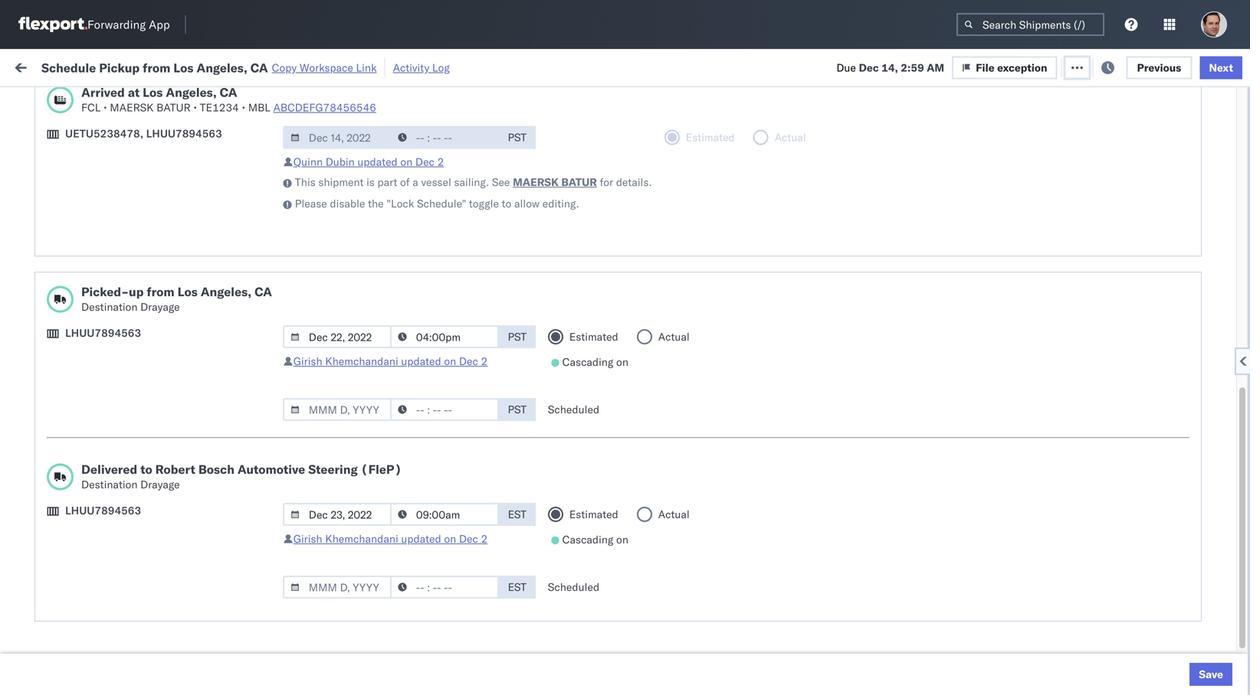 Task type: vqa. For each thing, say whether or not it's contained in the screenshot.
Jan's the Demo
no



Task type: describe. For each thing, give the bounding box(es) containing it.
flexport
[[569, 491, 609, 504]]

delivery for 11:30 pm est, jan 23, 2023
[[83, 524, 123, 537]]

up
[[129, 284, 144, 300]]

2 schedule delivery appointment from the top
[[35, 288, 189, 301]]

to inside delivered to robert bosch automotive steering (flep) destination drayage
[[140, 462, 152, 478]]

sailing.
[[454, 176, 489, 189]]

2:59 am est, jan 13, 2023
[[247, 491, 384, 504]]

forwarding app
[[87, 17, 170, 32]]

1 resize handle column header from the left
[[219, 119, 238, 696]]

from for second schedule pickup from los angeles, ca 'link'
[[119, 246, 142, 260]]

from for schedule pickup from los angeles, ca 'link' for 2:59 am est, jan 13, 2023
[[119, 483, 142, 496]]

confirm pickup from los angeles, ca link
[[35, 414, 218, 445]]

this
[[295, 176, 316, 189]]

updated for picked-up from los angeles, ca
[[401, 355, 441, 368]]

ocean fcl for schedule delivery appointment link corresponding to 11:30 pm est, jan 23, 2023
[[469, 525, 523, 538]]

upload customs clearance documents button for 2:00 am est, nov 9, 2022
[[35, 347, 218, 379]]

deadline
[[247, 125, 284, 137]]

edt, for schedule pickup from los angeles, ca
[[293, 322, 317, 336]]

2 • from the left
[[193, 101, 197, 114]]

allow
[[514, 197, 540, 210]]

schedule pickup from los angeles, ca link for 2:59 am est, jan 13, 2023
[[35, 482, 218, 512]]

filtered by:
[[15, 94, 70, 107]]

blocked,
[[188, 95, 226, 107]]

shipment
[[318, 176, 364, 189]]

work
[[44, 56, 83, 77]]

estimated for delivered to robert bosch automotive steering (flep)
[[569, 508, 618, 522]]

next
[[1209, 61, 1233, 74]]

flexport. image
[[18, 17, 87, 32]]

4 mmm d, yyyy text field from the top
[[283, 576, 392, 599]]

7 resize handle column header from the left
[[918, 119, 937, 696]]

part
[[377, 176, 397, 189]]

1 5, from the top
[[342, 187, 352, 201]]

app
[[149, 17, 170, 32]]

7:00 pm est, dec 23, 2022
[[247, 423, 386, 437]]

automotive
[[237, 462, 305, 478]]

3 5, from the top
[[342, 289, 352, 302]]

1 2:59 am edt, nov 5, 2022 from the top
[[247, 187, 381, 201]]

2 schedule delivery appointment link from the top
[[35, 287, 189, 302]]

editing.
[[543, 197, 579, 210]]

girish for steering
[[293, 533, 322, 546]]

delivered to robert bosch automotive steering (flep) destination drayage
[[81, 462, 402, 492]]

ceau7522281, hlxu6269489, hlxu8034992
[[944, 254, 1182, 268]]

actual for delivered to robert bosch automotive steering (flep)
[[658, 508, 690, 522]]

schedule pickup from rotterdam, netherlands
[[35, 550, 199, 579]]

3 upload customs clearance documents from the top
[[35, 617, 168, 646]]

abcdefg78456546 button
[[273, 101, 376, 114]]

activity log button
[[393, 58, 450, 77]]

9 resize handle column header from the left
[[1210, 119, 1228, 696]]

action
[[1198, 59, 1231, 73]]

details.
[[616, 176, 652, 189]]

2023 for 2:59 am est, jan 13, 2023
[[358, 491, 384, 504]]

2:00
[[247, 356, 270, 369]]

vandelay
[[569, 592, 613, 606]]

ceau7522281,
[[944, 254, 1023, 268]]

3 resize handle column header from the left
[[443, 119, 461, 696]]

confirm delivery link
[[35, 456, 117, 471]]

Search Shipments (/) text field
[[957, 13, 1105, 36]]

est, for 2:00 am est, nov 9, 2022
[[293, 356, 316, 369]]

picked-
[[81, 284, 129, 300]]

6 ocean fcl from the top
[[469, 423, 523, 437]]

los for 2:59 am est, jan 25, 2023's the schedule pickup from los angeles, ca button
[[144, 584, 162, 597]]

schedule delivery appointment button for 2:59 am est, dec 14, 2022
[[35, 388, 189, 405]]

snoozed
[[317, 95, 353, 107]]

documents for 3:00 am edt, aug 19, 2022
[[35, 161, 91, 174]]

delivered
[[81, 462, 137, 478]]

778 at risk
[[281, 59, 334, 73]]

3 clearance from the top
[[119, 617, 168, 631]]

2:59 am est, jan 25, 2023
[[247, 592, 384, 606]]

7:00
[[247, 423, 270, 437]]

0 vertical spatial 2
[[437, 155, 444, 169]]

import work button
[[123, 49, 199, 84]]

copy
[[272, 61, 297, 74]]

netherlands
[[35, 565, 95, 579]]

uetu5238478,
[[65, 127, 143, 140]]

9:00
[[247, 457, 270, 471]]

MMM D, YYYY text field
[[283, 399, 392, 422]]

1 est from the top
[[508, 508, 527, 522]]

schedule delivery appointment button for 11:30 pm est, jan 23, 2023
[[35, 523, 189, 540]]

est, for 2:59 am est, dec 14, 2022
[[293, 390, 316, 403]]

snooze
[[415, 125, 446, 137]]

5 resize handle column header from the left
[[642, 119, 661, 696]]

cascading for picked-up from los angeles, ca
[[562, 356, 614, 369]]

from for schedule pickup from rotterdam, netherlands link
[[119, 550, 142, 563]]

confirm for confirm delivery
[[35, 456, 74, 470]]

schedule pickup from los angeles, ca link for 2:59 am edt, nov 5, 2022
[[35, 313, 218, 344]]

2 schedule pickup from los angeles, ca link from the top
[[35, 246, 218, 276]]

estimated for picked-up from los angeles, ca
[[569, 330, 618, 344]]

actual for picked-up from los angeles, ca
[[658, 330, 690, 344]]

status : ready for work, blocked, in progress
[[83, 95, 277, 107]]

my work
[[15, 56, 83, 77]]

10 resize handle column header from the left
[[1211, 119, 1229, 696]]

23, for 2023
[[344, 525, 361, 538]]

schedule"
[[417, 197, 466, 210]]

pm for 11:30
[[279, 525, 296, 538]]

2 schedule pickup from los angeles, ca button from the top
[[35, 246, 218, 278]]

clearance for 3:00 am edt, aug 19, 2022
[[119, 145, 168, 159]]

1 -- : -- -- text field from the top
[[390, 126, 499, 149]]

documents for 2:00 am est, nov 9, 2022
[[35, 363, 91, 376]]

fcl for upload customs clearance documents link associated with 2:00
[[503, 356, 523, 369]]

3 documents from the top
[[35, 633, 91, 646]]

mode
[[469, 125, 493, 137]]

work,
[[161, 95, 185, 107]]

hlxu6269489,
[[1026, 254, 1104, 268]]

flexport demo consignee
[[569, 491, 694, 504]]

workspace
[[300, 61, 353, 74]]

los inside the arrived at los angeles, ca fcl • maersk batur • te1234 • mbl abcdefg78456546
[[143, 85, 163, 100]]

3:00
[[247, 154, 270, 167]]

confirm delivery
[[35, 456, 117, 470]]

drayage inside picked-up from los angeles, ca destination drayage
[[140, 300, 180, 314]]

upload customs clearance documents link for 3:00
[[35, 144, 218, 175]]

updated for delivered to robert bosch automotive steering (flep)
[[401, 533, 441, 546]]

dubin
[[326, 155, 355, 169]]

11:30 pm est, jan 23, 2023
[[247, 525, 390, 538]]

mode button
[[461, 122, 546, 137]]

187
[[352, 59, 372, 73]]

: for status
[[110, 95, 113, 107]]

cascading on for picked-up from los angeles, ca
[[562, 356, 628, 369]]

3 pst from the top
[[508, 403, 527, 417]]

1 schedule pickup from los angeles, ca from the top
[[35, 213, 207, 241]]

los for first the schedule pickup from los angeles, ca button from the top of the page
[[144, 213, 162, 226]]

est, for 2:59 am est, jan 25, 2023
[[293, 592, 316, 606]]

2 schedule delivery appointment button from the top
[[35, 287, 189, 304]]

1 horizontal spatial to
[[502, 197, 512, 210]]

see
[[492, 176, 510, 189]]

-- : -- -- text field for est
[[390, 576, 499, 599]]

2 5, from the top
[[342, 255, 352, 268]]

next button
[[1200, 56, 1243, 79]]

19,
[[343, 154, 359, 167]]

jan for 13,
[[319, 491, 336, 504]]

pst for quinn dubin updated on dec 2
[[508, 131, 527, 144]]

2 2:59 am edt, nov 5, 2022 from the top
[[247, 255, 381, 268]]

appointment for 11:30 pm est, jan 23, 2023
[[126, 524, 189, 537]]

angeles, inside picked-up from los angeles, ca destination drayage
[[201, 284, 252, 300]]

24,
[[341, 457, 358, 471]]

1 • from the left
[[103, 101, 107, 114]]

los for the schedule pickup from los angeles, ca button for 2:59 am est, jan 13, 2023
[[144, 483, 162, 496]]

drayage inside delivered to robert bosch automotive steering (flep) destination drayage
[[140, 478, 180, 492]]

appointment for 2:59 am edt, nov 5, 2022
[[126, 187, 189, 200]]

toggle
[[469, 197, 499, 210]]

from for confirm pickup from los angeles, ca link
[[113, 415, 136, 428]]

schedule pickup from los angeles, ca button for 2:59 am edt, nov 5, 2022
[[35, 313, 218, 345]]

1 horizontal spatial batur
[[561, 176, 597, 189]]

3 customs from the top
[[73, 617, 116, 631]]

3 • from the left
[[242, 101, 245, 114]]

23, for 2022
[[341, 423, 357, 437]]

2023 for 11:30 pm est, jan 23, 2023
[[364, 525, 390, 538]]

arrived
[[81, 85, 125, 100]]

no
[[359, 95, 372, 107]]

customs for 3:00 am edt, aug 19, 2022
[[73, 145, 116, 159]]

forwarding app link
[[18, 17, 170, 32]]

25,
[[338, 592, 355, 606]]

los inside picked-up from los angeles, ca destination drayage
[[178, 284, 198, 300]]

3:00 am edt, aug 19, 2022
[[247, 154, 388, 167]]

from for 2:59 am edt, nov 5, 2022 schedule pickup from los angeles, ca 'link'
[[119, 314, 142, 327]]

demo
[[612, 491, 640, 504]]

nov for upload customs clearance documents
[[319, 356, 339, 369]]

schedule pickup from rotterdam, netherlands link
[[35, 549, 218, 580]]

schedule pickup from los angeles, ca button for 2:59 am est, jan 13, 2023
[[35, 482, 218, 514]]

batch action
[[1165, 59, 1231, 73]]

2 est from the top
[[508, 581, 527, 594]]

activity log
[[393, 61, 450, 74]]

by:
[[55, 94, 70, 107]]

maersk inside the arrived at los angeles, ca fcl • maersk batur • te1234 • mbl abcdefg78456546
[[110, 101, 154, 114]]

quinn dubin updated on dec 2
[[293, 155, 444, 169]]

2 schedule pickup from los angeles, ca from the top
[[35, 246, 207, 275]]

from for fifth schedule pickup from los angeles, ca 'link' from the bottom
[[119, 213, 142, 226]]

cascading for delivered to robert bosch automotive steering (flep)
[[562, 533, 614, 547]]

angeles, inside confirm pickup from los angeles, ca
[[158, 415, 200, 428]]

ca inside confirm pickup from los angeles, ca
[[35, 430, 50, 444]]

est, for 7:00 pm est, dec 23, 2022
[[292, 423, 315, 437]]

fcl for schedule pickup from los angeles, ca 'link' for 2:59 am est, jan 13, 2023
[[503, 491, 523, 504]]

vessel
[[421, 176, 451, 189]]

delivery left up
[[83, 288, 123, 301]]

due
[[837, 61, 856, 74]]

at for arrived
[[128, 85, 140, 100]]

arrived at los angeles, ca fcl • maersk batur • te1234 • mbl abcdefg78456546
[[81, 85, 376, 114]]

schedule pickup from rotterdam, netherlands button
[[35, 549, 218, 581]]

jan for 23,
[[324, 525, 342, 538]]

1846748
[[879, 255, 926, 268]]

this shipment is part of a vessel sailing. see maersk batur for details.
[[295, 176, 652, 189]]

schedule delivery appointment link for 11:30 pm est, jan 23, 2023
[[35, 523, 189, 538]]

bosch inside delivered to robert bosch automotive steering (flep) destination drayage
[[198, 462, 234, 478]]

schedule pickup from los angeles, ca for 2:59 am edt, nov 5, 2022
[[35, 314, 207, 343]]

due dec 14, 2:59 am
[[837, 61, 944, 74]]

3 upload from the top
[[35, 617, 70, 631]]

copy workspace link button
[[272, 61, 377, 74]]

girish khemchandani updated on dec 2 for delivered to robert bosch automotive steering (flep)
[[293, 533, 488, 546]]

at for 778
[[304, 59, 314, 73]]

-- : -- -- text field for pst
[[390, 326, 499, 349]]

batch
[[1165, 59, 1195, 73]]

1 horizontal spatial abcdefg78456546
[[1044, 423, 1147, 437]]

187 on track
[[352, 59, 415, 73]]

3 2:59 am edt, nov 5, 2022 from the top
[[247, 289, 381, 302]]

risk
[[316, 59, 334, 73]]

link
[[356, 61, 377, 74]]

confirm for confirm pickup from los angeles, ca
[[35, 415, 74, 428]]

1 vertical spatial consignee
[[643, 491, 694, 504]]



Task type: locate. For each thing, give the bounding box(es) containing it.
0 vertical spatial -- : -- -- text field
[[390, 126, 499, 149]]

schedule inside schedule pickup from rotterdam, netherlands
[[35, 550, 81, 563]]

2 upload customs clearance documents button from the top
[[35, 347, 218, 379]]

destination down picked-
[[81, 300, 138, 314]]

Search Work text field
[[735, 55, 902, 78]]

1 vertical spatial pm
[[279, 525, 296, 538]]

1 vertical spatial flex-
[[846, 423, 879, 437]]

schedule delivery appointment link for 2:59 am est, dec 14, 2022
[[35, 388, 189, 404]]

1 vertical spatial girish khemchandani updated on dec 2
[[293, 533, 488, 546]]

at
[[304, 59, 314, 73], [128, 85, 140, 100]]

jan for 25,
[[319, 592, 336, 606]]

ocean fcl for 2:59 am edt, nov 5, 2022's schedule delivery appointment link
[[469, 187, 523, 201]]

0 vertical spatial documents
[[35, 161, 91, 174]]

1 vertical spatial cascading on
[[562, 533, 628, 547]]

flex- for 1846748
[[846, 255, 879, 268]]

1 vertical spatial khemchandani
[[325, 533, 398, 546]]

1 vertical spatial girish
[[293, 533, 322, 546]]

1 estimated from the top
[[569, 330, 618, 344]]

0 vertical spatial cascading
[[562, 356, 614, 369]]

pst for girish khemchandani updated on dec 2
[[508, 330, 527, 344]]

batur inside the arrived at los angeles, ca fcl • maersk batur • te1234 • mbl abcdefg78456546
[[156, 101, 191, 114]]

status
[[83, 95, 110, 107]]

2 girish from the top
[[293, 533, 322, 546]]

2 vertical spatial upload
[[35, 617, 70, 631]]

girish down 2:59 am est, jan 13, 2023
[[293, 533, 322, 546]]

"lock
[[387, 197, 414, 210]]

upload customs clearance documents down schedule pickup from rotterdam, netherlands
[[35, 617, 168, 646]]

-- : -- -- text field
[[390, 326, 499, 349], [390, 576, 499, 599]]

1 vertical spatial 2023
[[364, 525, 390, 538]]

0 vertical spatial upload customs clearance documents
[[35, 145, 168, 174]]

schedule pickup from los angeles, ca for 2:59 am est, jan 13, 2023
[[35, 483, 207, 511]]

mmm d, yyyy text field up aug
[[283, 126, 392, 149]]

4 2:59 am edt, nov 5, 2022 from the top
[[247, 322, 381, 336]]

1 upload from the top
[[35, 145, 70, 159]]

file exception
[[989, 59, 1061, 73], [976, 61, 1047, 74]]

picked-up from los angeles, ca destination drayage
[[81, 284, 272, 314]]

mmm d, yyyy text field down steering
[[283, 504, 392, 527]]

2 actual from the top
[[658, 508, 690, 522]]

3 upload customs clearance documents link from the top
[[35, 617, 218, 647]]

1 horizontal spatial 14,
[[882, 61, 898, 74]]

clearance down up
[[119, 348, 168, 361]]

2 girish khemchandani updated on dec 2 from the top
[[293, 533, 488, 546]]

0 vertical spatial est
[[508, 508, 527, 522]]

3 schedule pickup from los angeles, ca button from the top
[[35, 313, 218, 345]]

2 vertical spatial customs
[[73, 617, 116, 631]]

0 horizontal spatial maersk
[[110, 101, 154, 114]]

aug
[[320, 154, 340, 167]]

2 vertical spatial -- : -- -- text field
[[390, 504, 499, 527]]

confirm
[[35, 415, 74, 428], [35, 456, 74, 470]]

2 destination from the top
[[81, 478, 138, 492]]

flex- for 1889466
[[846, 423, 879, 437]]

1 vertical spatial girish khemchandani updated on dec 2 button
[[293, 533, 488, 546]]

ocean fcl for 2:59 am est, jan 25, 2023's schedule pickup from los angeles, ca 'link'
[[469, 592, 523, 606]]

0 vertical spatial upload customs clearance documents link
[[35, 144, 218, 175]]

mmm d, yyyy text field for angeles,
[[283, 326, 392, 349]]

maersk
[[110, 101, 154, 114], [513, 176, 559, 189]]

khemchandani for ca
[[325, 355, 398, 368]]

1 vertical spatial 2
[[481, 355, 488, 368]]

2 vertical spatial 2
[[481, 533, 488, 546]]

drayage down up
[[140, 300, 180, 314]]

2 -- : -- -- text field from the top
[[390, 399, 499, 422]]

0 vertical spatial scheduled
[[548, 403, 600, 417]]

confirm pickup from los angeles, ca button
[[35, 414, 218, 446]]

schedule delivery appointment link for 2:59 am edt, nov 5, 2022
[[35, 186, 189, 201]]

at left risk
[[304, 59, 314, 73]]

girish khemchandani updated on dec 2 up mmm d, yyyy text field
[[293, 355, 488, 368]]

1 vertical spatial 14,
[[341, 390, 358, 403]]

4 schedule pickup from los angeles, ca link from the top
[[35, 482, 218, 512]]

0 vertical spatial upload customs clearance documents button
[[35, 144, 218, 177]]

mmm d, yyyy text field for automotive
[[283, 504, 392, 527]]

consignee inside button
[[668, 125, 713, 137]]

batch action button
[[1141, 55, 1241, 78]]

ocean fcl for upload customs clearance documents link associated with 2:00
[[469, 356, 523, 369]]

3 schedule pickup from los angeles, ca link from the top
[[35, 313, 218, 344]]

at down import
[[128, 85, 140, 100]]

3 schedule pickup from los angeles, ca from the top
[[35, 314, 207, 343]]

1 cascading from the top
[[562, 356, 614, 369]]

3 schedule delivery appointment button from the top
[[35, 388, 189, 405]]

• right 'in'
[[242, 101, 245, 114]]

2 edt, from the top
[[293, 187, 317, 201]]

est, for 9:00 am est, dec 24, 2022
[[293, 457, 316, 471]]

0 vertical spatial maersk
[[110, 101, 154, 114]]

4 appointment from the top
[[126, 524, 189, 537]]

progress
[[239, 95, 277, 107]]

girish khemchandani updated on dec 2 button for delivered to robert bosch automotive steering (flep)
[[293, 533, 488, 546]]

2:00 am est, nov 9, 2022
[[247, 356, 381, 369]]

est, down 2:59 am est, jan 13, 2023
[[299, 525, 322, 538]]

• right 'work,'
[[193, 101, 197, 114]]

2 clearance from the top
[[119, 348, 168, 361]]

1 mmm d, yyyy text field from the top
[[283, 126, 392, 149]]

maersk up allow
[[513, 176, 559, 189]]

confirm left delivered
[[35, 456, 74, 470]]

edt, for upload customs clearance documents
[[293, 154, 317, 167]]

track
[[390, 59, 415, 73]]

4 ocean fcl from the top
[[469, 356, 523, 369]]

khemchandani down 13,
[[325, 533, 398, 546]]

2023 right 13,
[[358, 491, 384, 504]]

1 vertical spatial -- : -- -- text field
[[390, 399, 499, 422]]

0 vertical spatial cascading on
[[562, 356, 628, 369]]

2 vertical spatial clearance
[[119, 617, 168, 631]]

0 vertical spatial batur
[[156, 101, 191, 114]]

1 vertical spatial confirm
[[35, 456, 74, 470]]

import
[[129, 59, 164, 73]]

0 vertical spatial consignee
[[668, 125, 713, 137]]

upload customs clearance documents link for 2:00
[[35, 347, 218, 378]]

from
[[143, 60, 170, 75], [119, 213, 142, 226], [119, 246, 142, 260], [147, 284, 174, 300], [119, 314, 142, 327], [113, 415, 136, 428], [119, 483, 142, 496], [119, 550, 142, 563], [119, 584, 142, 597]]

pm right 11:30
[[279, 525, 296, 538]]

1 horizontal spatial at
[[304, 59, 314, 73]]

2:59 am edt, nov 5, 2022
[[247, 187, 381, 201], [247, 255, 381, 268], [247, 289, 381, 302], [247, 322, 381, 336]]

updated
[[357, 155, 398, 169], [401, 355, 441, 368], [401, 533, 441, 546]]

2 upload from the top
[[35, 348, 70, 361]]

2023
[[358, 491, 384, 504], [364, 525, 390, 538], [358, 592, 384, 606]]

0 vertical spatial at
[[304, 59, 314, 73]]

0 vertical spatial drayage
[[140, 300, 180, 314]]

customs down picked-
[[73, 348, 116, 361]]

1 upload customs clearance documents link from the top
[[35, 144, 218, 175]]

1 clearance from the top
[[119, 145, 168, 159]]

1 vertical spatial upload customs clearance documents link
[[35, 347, 218, 378]]

0 vertical spatial girish khemchandani updated on dec 2 button
[[293, 355, 488, 368]]

for left the details. on the top of the page
[[600, 176, 613, 189]]

est
[[508, 508, 527, 522], [508, 581, 527, 594]]

workitem
[[17, 125, 57, 137]]

1 vertical spatial upload customs clearance documents
[[35, 348, 168, 376]]

0 vertical spatial girish
[[293, 355, 322, 368]]

0 vertical spatial destination
[[81, 300, 138, 314]]

0 horizontal spatial 14,
[[341, 390, 358, 403]]

est, down the 9:00 am est, dec 24, 2022
[[293, 491, 316, 504]]

delivery up schedule pickup from rotterdam, netherlands
[[83, 524, 123, 537]]

log
[[432, 61, 450, 74]]

: left ready
[[110, 95, 113, 107]]

delivery
[[83, 187, 123, 200], [83, 288, 123, 301], [83, 389, 123, 402], [77, 456, 117, 470], [83, 524, 123, 537]]

2 -- : -- -- text field from the top
[[390, 576, 499, 599]]

girish khemchandani updated on dec 2 button for picked-up from los angeles, ca
[[293, 355, 488, 368]]

0 vertical spatial clearance
[[119, 145, 168, 159]]

4 schedule pickup from los angeles, ca button from the top
[[35, 482, 218, 514]]

drayage
[[140, 300, 180, 314], [140, 478, 180, 492]]

to left robert on the bottom left of the page
[[140, 462, 152, 478]]

customs down uetu5238478,
[[73, 145, 116, 159]]

0 vertical spatial customs
[[73, 145, 116, 159]]

upload customs clearance documents for 3:00
[[35, 145, 168, 174]]

4 resize handle column header from the left
[[543, 119, 561, 696]]

previous
[[1137, 61, 1181, 74]]

edt, for schedule delivery appointment
[[293, 187, 317, 201]]

documents
[[35, 161, 91, 174], [35, 363, 91, 376], [35, 633, 91, 646]]

est, left 25,
[[293, 592, 316, 606]]

2 drayage from the top
[[140, 478, 180, 492]]

2 scheduled from the top
[[548, 581, 600, 594]]

1 vertical spatial drayage
[[140, 478, 180, 492]]

khemchandani for steering
[[325, 533, 398, 546]]

consignee
[[668, 125, 713, 137], [643, 491, 694, 504]]

lhuu7894563 down picked-
[[65, 327, 141, 340]]

ocean fcl for schedule delivery appointment link corresponding to 2:59 am est, dec 14, 2022
[[469, 390, 523, 403]]

1 horizontal spatial for
[[600, 176, 613, 189]]

1 upload customs clearance documents button from the top
[[35, 144, 218, 177]]

0 vertical spatial upload
[[35, 145, 70, 159]]

pm
[[273, 423, 290, 437], [279, 525, 296, 538]]

0 vertical spatial jan
[[319, 491, 336, 504]]

0 vertical spatial girish khemchandani updated on dec 2
[[293, 355, 488, 368]]

mmm d, yyyy text field for ca
[[283, 126, 392, 149]]

the
[[368, 197, 384, 210]]

•
[[103, 101, 107, 114], [193, 101, 197, 114], [242, 101, 245, 114]]

am
[[927, 61, 944, 74], [273, 154, 290, 167], [273, 187, 290, 201], [273, 255, 290, 268], [273, 289, 290, 302], [273, 322, 290, 336], [273, 356, 290, 369], [273, 390, 290, 403], [273, 457, 290, 471], [273, 491, 290, 504], [273, 592, 290, 606]]

1 vertical spatial clearance
[[119, 348, 168, 361]]

0 vertical spatial to
[[502, 197, 512, 210]]

actual
[[658, 330, 690, 344], [658, 508, 690, 522]]

1 vertical spatial actual
[[658, 508, 690, 522]]

2023 for 2:59 am est, jan 25, 2023
[[358, 592, 384, 606]]

2 : from the left
[[353, 95, 356, 107]]

clearance down schedule pickup from rotterdam, netherlands button
[[119, 617, 168, 631]]

2 customs from the top
[[73, 348, 116, 361]]

1 vertical spatial at
[[128, 85, 140, 100]]

1 vertical spatial jan
[[324, 525, 342, 538]]

1 ocean fcl from the top
[[469, 187, 523, 201]]

5 edt, from the top
[[293, 322, 317, 336]]

lhuu7894563 down delivered
[[65, 504, 141, 518]]

girish khemchandani updated on dec 2 down 13,
[[293, 533, 488, 546]]

clearance down uetu5238478, lhuu7894563
[[119, 145, 168, 159]]

4 schedule delivery appointment link from the top
[[35, 523, 189, 538]]

upload customs clearance documents button down uetu5238478, lhuu7894563
[[35, 144, 218, 177]]

girish khemchandani updated on dec 2 button down 13,
[[293, 533, 488, 546]]

batur up editing.
[[561, 176, 597, 189]]

of
[[400, 176, 410, 189]]

-- : -- -- text field for pst
[[390, 399, 499, 422]]

destination inside picked-up from los angeles, ca destination drayage
[[81, 300, 138, 314]]

from inside schedule pickup from rotterdam, netherlands
[[119, 550, 142, 563]]

upload customs clearance documents link up confirm pickup from los angeles, ca link
[[35, 347, 218, 378]]

2023 right 25,
[[358, 592, 384, 606]]

1 vertical spatial documents
[[35, 363, 91, 376]]

0 vertical spatial lhuu7894563
[[146, 127, 222, 140]]

mbl
[[248, 101, 270, 114]]

2022
[[362, 154, 388, 167], [355, 187, 381, 201], [355, 255, 381, 268], [355, 289, 381, 302], [355, 322, 381, 336], [354, 356, 381, 369], [361, 390, 387, 403], [360, 423, 386, 437], [361, 457, 387, 471]]

confirm up confirm delivery
[[35, 415, 74, 428]]

8 resize handle column header from the left
[[1018, 119, 1036, 696]]

1 vertical spatial estimated
[[569, 508, 618, 522]]

from inside confirm pickup from los angeles, ca
[[113, 415, 136, 428]]

upload for 3:00 am edt, aug 19, 2022
[[35, 145, 70, 159]]

1 vertical spatial -- : -- -- text field
[[390, 576, 499, 599]]

schedule delivery appointment for 11:30 pm est, jan 23, 2023
[[35, 524, 189, 537]]

flex-
[[846, 255, 879, 268], [846, 423, 879, 437]]

schedule delivery appointment for 2:59 am edt, nov 5, 2022
[[35, 187, 189, 200]]

delivery for 2:59 am est, dec 14, 2022
[[83, 389, 123, 402]]

a
[[413, 176, 418, 189]]

fcl for schedule delivery appointment link corresponding to 2:59 am est, dec 14, 2022
[[503, 390, 523, 403]]

snoozed : no
[[317, 95, 372, 107]]

1 girish khemchandani updated on dec 2 from the top
[[293, 355, 488, 368]]

confirm inside confirm pickup from los angeles, ca
[[35, 415, 74, 428]]

0 vertical spatial confirm
[[35, 415, 74, 428]]

pm right 7:00
[[273, 423, 290, 437]]

upload customs clearance documents up confirm pickup from los angeles, ca
[[35, 348, 168, 376]]

5 schedule pickup from los angeles, ca button from the top
[[35, 583, 218, 615]]

0 horizontal spatial •
[[103, 101, 107, 114]]

los inside confirm pickup from los angeles, ca
[[138, 415, 155, 428]]

pickup inside schedule pickup from rotterdam, netherlands
[[83, 550, 116, 563]]

0 vertical spatial 14,
[[882, 61, 898, 74]]

to left allow
[[502, 197, 512, 210]]

girish for ca
[[293, 355, 322, 368]]

fcl for 2:59 am est, jan 25, 2023's schedule pickup from los angeles, ca 'link'
[[503, 592, 523, 606]]

1 khemchandani from the top
[[325, 355, 398, 368]]

1 vertical spatial lhuu7894563
[[65, 327, 141, 340]]

0 vertical spatial updated
[[357, 155, 398, 169]]

schedule delivery appointment for 2:59 am est, dec 14, 2022
[[35, 389, 189, 402]]

2 confirm from the top
[[35, 456, 74, 470]]

3 -- : -- -- text field from the top
[[390, 504, 499, 527]]

file exception button
[[965, 55, 1071, 78], [965, 55, 1071, 78], [952, 56, 1057, 79], [952, 56, 1057, 79]]

upload customs clearance documents button for 3:00 am edt, aug 19, 2022
[[35, 144, 218, 177]]

0 vertical spatial estimated
[[569, 330, 618, 344]]

1 girish from the top
[[293, 355, 322, 368]]

1 -- : -- -- text field from the top
[[390, 326, 499, 349]]

upload customs clearance documents link
[[35, 144, 218, 175], [35, 347, 218, 378], [35, 617, 218, 647]]

2 resize handle column header from the left
[[389, 119, 408, 696]]

exception
[[1010, 59, 1061, 73], [997, 61, 1047, 74]]

est, for 2:59 am est, jan 13, 2023
[[293, 491, 316, 504]]

1 girish khemchandani updated on dec 2 button from the top
[[293, 355, 488, 368]]

los for confirm pickup from los angeles, ca button
[[138, 415, 155, 428]]

4 edt, from the top
[[293, 289, 317, 302]]

jan left 13,
[[319, 491, 336, 504]]

girish khemchandani updated on dec 2
[[293, 355, 488, 368], [293, 533, 488, 546]]

1 vertical spatial cascading
[[562, 533, 614, 547]]

MMM D, YYYY text field
[[283, 126, 392, 149], [283, 326, 392, 349], [283, 504, 392, 527], [283, 576, 392, 599]]

1 horizontal spatial :
[[353, 95, 356, 107]]

nov for schedule pickup from los angeles, ca
[[320, 322, 339, 336]]

rotterdam,
[[144, 550, 199, 563]]

2 vertical spatial updated
[[401, 533, 441, 546]]

1 appointment from the top
[[126, 187, 189, 200]]

scheduled for delivered to robert bosch automotive steering (flep)
[[548, 581, 600, 594]]

girish khemchandani updated on dec 2 for picked-up from los angeles, ca
[[293, 355, 488, 368]]

1 flex- from the top
[[846, 255, 879, 268]]

upload customs clearance documents button up confirm pickup from los angeles, ca link
[[35, 347, 218, 379]]

angeles, inside the arrived at los angeles, ca fcl • maersk batur • te1234 • mbl abcdefg78456546
[[166, 85, 217, 100]]

2 flex- from the top
[[846, 423, 879, 437]]

0 horizontal spatial batur
[[156, 101, 191, 114]]

schedule delivery appointment button for 2:59 am edt, nov 5, 2022
[[35, 186, 189, 203]]

upload customs clearance documents
[[35, 145, 168, 174], [35, 348, 168, 376], [35, 617, 168, 646]]

0 vertical spatial pm
[[273, 423, 290, 437]]

1 vertical spatial scheduled
[[548, 581, 600, 594]]

delivery down confirm pickup from los angeles, ca
[[77, 456, 117, 470]]

1 vertical spatial updated
[[401, 355, 441, 368]]

13,
[[338, 491, 355, 504]]

2 vertical spatial documents
[[35, 633, 91, 646]]

2 vertical spatial 2023
[[358, 592, 384, 606]]

lhuu7894563 for from
[[65, 327, 141, 340]]

1 schedule delivery appointment from the top
[[35, 187, 189, 200]]

from for 2:59 am est, jan 25, 2023's schedule pickup from los angeles, ca 'link'
[[119, 584, 142, 597]]

ocean fcl for schedule pickup from los angeles, ca 'link' for 2:59 am est, jan 13, 2023
[[469, 491, 523, 504]]

1 vertical spatial for
[[600, 176, 613, 189]]

delivery up confirm pickup from los angeles, ca
[[83, 389, 123, 402]]

upload customs clearance documents down uetu5238478,
[[35, 145, 168, 174]]

1889466
[[879, 423, 926, 437]]

0 horizontal spatial abcdefg78456546
[[273, 101, 376, 114]]

deadline button
[[239, 122, 392, 137]]

3 schedule delivery appointment from the top
[[35, 389, 189, 402]]

• down arrived
[[103, 101, 107, 114]]

1 vertical spatial est
[[508, 581, 527, 594]]

2023 down (flep)
[[364, 525, 390, 538]]

14, right due
[[882, 61, 898, 74]]

est, up 2:59 am est, dec 14, 2022
[[293, 356, 316, 369]]

0 horizontal spatial for
[[146, 95, 159, 107]]

0 vertical spatial khemchandani
[[325, 355, 398, 368]]

upload customs clearance documents link down schedule pickup from rotterdam, netherlands button
[[35, 617, 218, 647]]

destination down delivered
[[81, 478, 138, 492]]

2 ocean fcl from the top
[[469, 255, 523, 268]]

0 horizontal spatial to
[[140, 462, 152, 478]]

ca inside the arrived at los angeles, ca fcl • maersk batur • te1234 • mbl abcdefg78456546
[[220, 85, 237, 100]]

forwarding
[[87, 17, 146, 32]]

jan down 13,
[[324, 525, 342, 538]]

filtered
[[15, 94, 53, 107]]

0 vertical spatial -- : -- -- text field
[[390, 326, 499, 349]]

customs for 2:00 am est, nov 9, 2022
[[73, 348, 116, 361]]

jan left 25,
[[319, 592, 336, 606]]

destination inside delivered to robert bosch automotive steering (flep) destination drayage
[[81, 478, 138, 492]]

-- : -- -- text field for est
[[390, 504, 499, 527]]

upload
[[35, 145, 70, 159], [35, 348, 70, 361], [35, 617, 70, 631]]

ca inside picked-up from los angeles, ca destination drayage
[[255, 284, 272, 300]]

girish khemchandani updated on dec 2 button
[[293, 355, 488, 368], [293, 533, 488, 546]]

2 vertical spatial upload customs clearance documents link
[[35, 617, 218, 647]]

1 vertical spatial batur
[[561, 176, 597, 189]]

est, down 2:00 am est, nov 9, 2022 on the bottom left of the page
[[293, 390, 316, 403]]

1 vertical spatial upload
[[35, 348, 70, 361]]

7 ocean fcl from the top
[[469, 491, 523, 504]]

activity
[[393, 61, 429, 74]]

upload for 2:00 am est, nov 9, 2022
[[35, 348, 70, 361]]

est, up the 9:00 am est, dec 24, 2022
[[292, 423, 315, 437]]

-- : -- -- text field
[[390, 126, 499, 149], [390, 399, 499, 422], [390, 504, 499, 527]]

0 vertical spatial 2023
[[358, 491, 384, 504]]

resize handle column header
[[219, 119, 238, 696], [389, 119, 408, 696], [443, 119, 461, 696], [543, 119, 561, 696], [642, 119, 661, 696], [796, 119, 814, 696], [918, 119, 937, 696], [1018, 119, 1036, 696], [1210, 119, 1228, 696], [1211, 119, 1229, 696]]

1 horizontal spatial maersk
[[513, 176, 559, 189]]

1 scheduled from the top
[[548, 403, 600, 417]]

mmm d, yyyy text field down 11:30 pm est, jan 23, 2023
[[283, 576, 392, 599]]

2 appointment from the top
[[126, 288, 189, 301]]

khemchandani up mmm d, yyyy text field
[[325, 355, 398, 368]]

estimated
[[569, 330, 618, 344], [569, 508, 618, 522]]

9,
[[341, 356, 351, 369]]

abcdefg78456546 inside the arrived at los angeles, ca fcl • maersk batur • te1234 • mbl abcdefg78456546
[[273, 101, 376, 114]]

9:00 am est, dec 24, 2022
[[247, 457, 387, 471]]

cascading on
[[562, 356, 628, 369], [562, 533, 628, 547]]

0 horizontal spatial :
[[110, 95, 113, 107]]

1 actual from the top
[[658, 330, 690, 344]]

upload customs clearance documents link down uetu5238478, lhuu7894563
[[35, 144, 218, 175]]

jan
[[319, 491, 336, 504], [324, 525, 342, 538], [319, 592, 336, 606]]

customs down netherlands
[[73, 617, 116, 631]]

bosch
[[569, 187, 599, 201], [569, 255, 599, 268], [668, 255, 699, 268], [569, 322, 599, 336], [668, 322, 699, 336], [569, 356, 599, 369], [569, 423, 599, 437], [668, 423, 699, 437], [198, 462, 234, 478]]

9 ocean fcl from the top
[[469, 592, 523, 606]]

schedule pickup from los angeles, ca button for 2:59 am est, jan 25, 2023
[[35, 583, 218, 615]]

angeles,
[[197, 60, 247, 75], [166, 85, 217, 100], [164, 213, 207, 226], [164, 246, 207, 260], [201, 284, 252, 300], [164, 314, 207, 327], [158, 415, 200, 428], [164, 483, 207, 496], [164, 584, 207, 597]]

1 cascading on from the top
[[562, 356, 628, 369]]

1 schedule pickup from los angeles, ca button from the top
[[35, 212, 218, 244]]

batur up uetu5238478, lhuu7894563
[[156, 101, 191, 114]]

14,
[[882, 61, 898, 74], [341, 390, 358, 403]]

disable
[[330, 197, 365, 210]]

delivery down uetu5238478,
[[83, 187, 123, 200]]

8 ocean fcl from the top
[[469, 525, 523, 538]]

fcl inside the arrived at los angeles, ca fcl • maersk batur • te1234 • mbl abcdefg78456546
[[81, 101, 101, 114]]

1 vertical spatial upload customs clearance documents button
[[35, 347, 218, 379]]

1 schedule pickup from los angeles, ca link from the top
[[35, 212, 218, 243]]

schedule pickup from los angeles, ca link
[[35, 212, 218, 243], [35, 246, 218, 276], [35, 313, 218, 344], [35, 482, 218, 512], [35, 583, 218, 614]]

1 destination from the top
[[81, 300, 138, 314]]

fcl for 2:59 am edt, nov 5, 2022 schedule pickup from los angeles, ca 'link'
[[503, 322, 523, 336]]

girish khemchandani updated on dec 2 button up mmm d, yyyy text field
[[293, 355, 488, 368]]

flex-1846748
[[846, 255, 926, 268]]

23, down mmm d, yyyy text field
[[341, 423, 357, 437]]

message
[[205, 59, 248, 73]]

los for 2:59 am edt, nov 5, 2022 the schedule pickup from los angeles, ca button
[[144, 314, 162, 327]]

5 schedule pickup from los angeles, ca link from the top
[[35, 583, 218, 614]]

4 schedule delivery appointment from the top
[[35, 524, 189, 537]]

5 schedule pickup from los angeles, ca from the top
[[35, 584, 207, 612]]

0 vertical spatial flex-
[[846, 255, 879, 268]]

bosch ocean test
[[569, 187, 656, 201], [569, 255, 656, 268], [668, 255, 756, 268], [569, 322, 656, 336], [668, 322, 756, 336], [569, 356, 656, 369], [569, 423, 656, 437], [668, 423, 756, 437]]

3 edt, from the top
[[293, 255, 317, 268]]

1 edt, from the top
[[293, 154, 317, 167]]

lhuu7894563 down status : ready for work, blocked, in progress in the top of the page
[[146, 127, 222, 140]]

please disable the "lock schedule" toggle to allow editing.
[[295, 197, 579, 210]]

te1234
[[200, 101, 239, 114]]

0 horizontal spatial at
[[128, 85, 140, 100]]

2 vertical spatial jan
[[319, 592, 336, 606]]

6 resize handle column header from the left
[[796, 119, 814, 696]]

lhuu7894563 for robert
[[65, 504, 141, 518]]

2 for delivered to robert bosch automotive steering (flep)
[[481, 533, 488, 546]]

at inside the arrived at los angeles, ca fcl • maersk batur • te1234 • mbl abcdefg78456546
[[128, 85, 140, 100]]

fcl for schedule delivery appointment link corresponding to 11:30 pm est, jan 23, 2023
[[503, 525, 523, 538]]

pickup inside confirm pickup from los angeles, ca
[[77, 415, 110, 428]]

1 vertical spatial 23,
[[344, 525, 361, 538]]

schedule pickup from los angeles, ca for 2:59 am est, jan 25, 2023
[[35, 584, 207, 612]]

schedule pickup from los angeles, ca link for 2:59 am est, jan 25, 2023
[[35, 583, 218, 614]]

est, for 11:30 pm est, jan 23, 2023
[[299, 525, 322, 538]]

4 5, from the top
[[342, 322, 352, 336]]

778
[[281, 59, 301, 73]]

: left no
[[353, 95, 356, 107]]

2 vertical spatial pst
[[508, 403, 527, 417]]

1 vertical spatial abcdefg78456546
[[1044, 423, 1147, 437]]

drayage down robert on the bottom left of the page
[[140, 478, 180, 492]]

for left 'work,'
[[146, 95, 159, 107]]

nov
[[320, 187, 339, 201], [320, 255, 339, 268], [320, 289, 339, 302], [320, 322, 339, 336], [319, 356, 339, 369]]

1 drayage from the top
[[140, 300, 180, 314]]

3 appointment from the top
[[126, 389, 189, 402]]

2 vertical spatial lhuu7894563
[[65, 504, 141, 518]]

1 vertical spatial pst
[[508, 330, 527, 344]]

work
[[166, 59, 193, 73]]

delivery inside button
[[77, 456, 117, 470]]

clearance for 2:00 am est, nov 9, 2022
[[119, 348, 168, 361]]

2 upload customs clearance documents from the top
[[35, 348, 168, 376]]

mmm d, yyyy text field up 9,
[[283, 326, 392, 349]]

est, up 2:59 am est, jan 13, 2023
[[293, 457, 316, 471]]

scheduled for picked-up from los angeles, ca
[[548, 403, 600, 417]]

4 schedule delivery appointment button from the top
[[35, 523, 189, 540]]

from inside picked-up from los angeles, ca destination drayage
[[147, 284, 174, 300]]

3 ocean fcl from the top
[[469, 322, 523, 336]]

: for snoozed
[[353, 95, 356, 107]]

schedule pickup from los angeles, ca
[[35, 213, 207, 241], [35, 246, 207, 275], [35, 314, 207, 343], [35, 483, 207, 511], [35, 584, 207, 612]]

14, down 9,
[[341, 390, 358, 403]]

1 confirm from the top
[[35, 415, 74, 428]]

flex-1846748 button
[[822, 251, 929, 272], [822, 251, 929, 272]]

4 schedule pickup from los angeles, ca from the top
[[35, 483, 207, 511]]

1 customs from the top
[[73, 145, 116, 159]]

maersk up workitem button at the left of the page
[[110, 101, 154, 114]]

dec
[[859, 61, 879, 74], [415, 155, 435, 169], [459, 355, 478, 368], [319, 390, 339, 403], [318, 423, 338, 437], [319, 457, 339, 471], [459, 533, 478, 546]]

2 khemchandani from the top
[[325, 533, 398, 546]]

0 vertical spatial pst
[[508, 131, 527, 144]]

2 estimated from the top
[[569, 508, 618, 522]]

23, down 13,
[[344, 525, 361, 538]]

girish up 2:59 am est, dec 14, 2022
[[293, 355, 322, 368]]

2 vertical spatial upload customs clearance documents
[[35, 617, 168, 646]]



